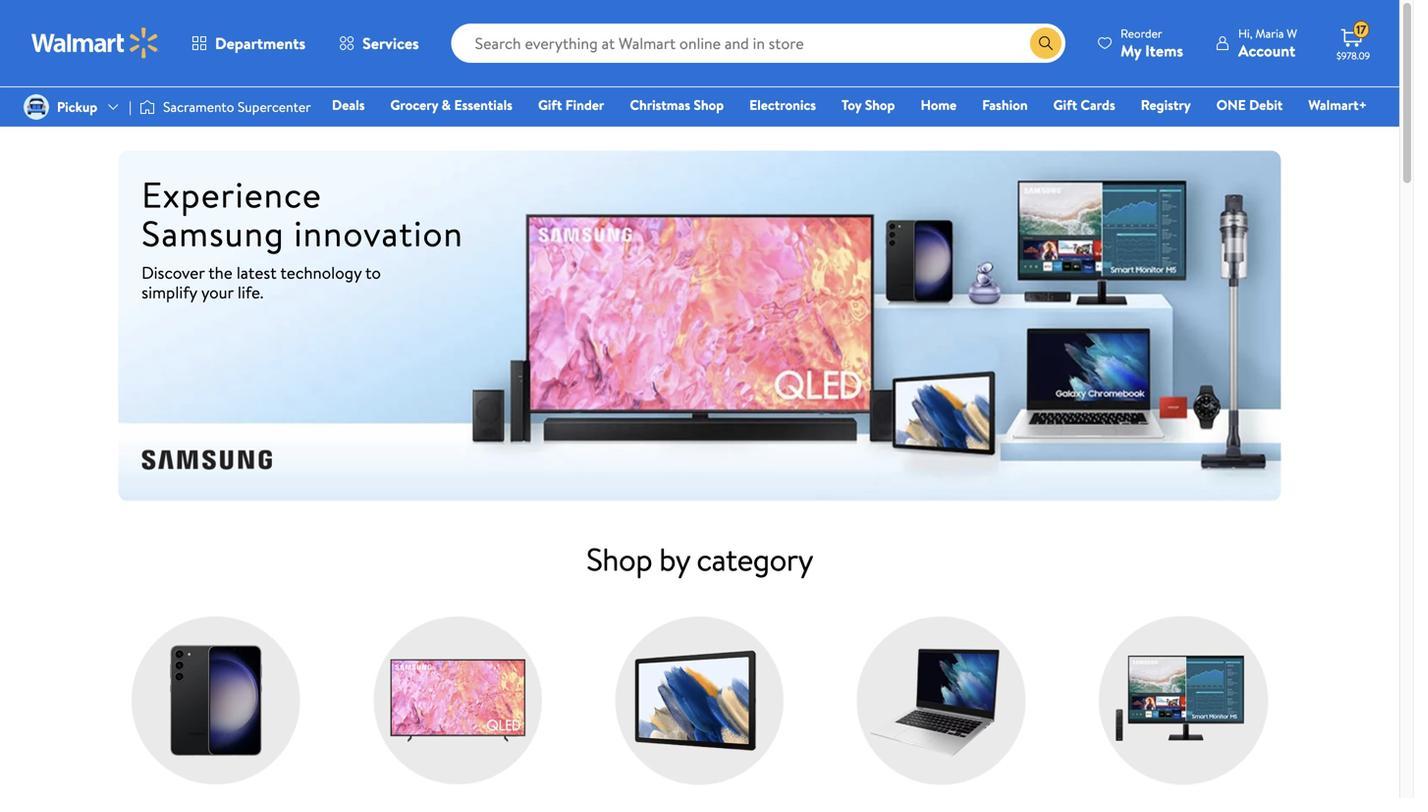 Task type: locate. For each thing, give the bounding box(es) containing it.
0 horizontal spatial  image
[[24, 94, 49, 120]]

w
[[1287, 25, 1298, 42]]

maria
[[1256, 25, 1284, 42]]

grocery & essentials
[[390, 95, 513, 114]]

gift inside gift finder link
[[538, 95, 562, 114]]

search icon image
[[1038, 35, 1054, 51]]

christmas shop link
[[621, 94, 733, 115]]

shop inside 'link'
[[694, 95, 724, 114]]

gift inside gift cards link
[[1054, 95, 1078, 114]]

shop right toy
[[865, 95, 895, 114]]

one debit
[[1217, 95, 1283, 114]]

toy shop
[[842, 95, 895, 114]]

gift cards
[[1054, 95, 1116, 114]]

1 horizontal spatial gift
[[1054, 95, 1078, 114]]

gift finder
[[538, 95, 604, 114]]

fashion link
[[974, 94, 1037, 115]]

 image right |
[[140, 97, 155, 117]]

gift left cards
[[1054, 95, 1078, 114]]

deals link
[[323, 94, 374, 115]]

reorder my items
[[1121, 25, 1184, 61]]

shop
[[694, 95, 724, 114], [865, 95, 895, 114]]

home
[[921, 95, 957, 114]]

electronics
[[750, 95, 816, 114]]

2 gift from the left
[[1054, 95, 1078, 114]]

1 horizontal spatial shop
[[865, 95, 895, 114]]

shop for toy shop
[[865, 95, 895, 114]]

registry link
[[1132, 94, 1200, 115]]

 image left pickup
[[24, 94, 49, 120]]

fashion
[[983, 95, 1028, 114]]

shop right christmas
[[694, 95, 724, 114]]

gift
[[538, 95, 562, 114], [1054, 95, 1078, 114]]

cards
[[1081, 95, 1116, 114]]

gift left finder
[[538, 95, 562, 114]]

walmart image
[[31, 28, 159, 59]]

1 gift from the left
[[538, 95, 562, 114]]

&
[[442, 95, 451, 114]]

christmas
[[630, 95, 691, 114]]

walmart+ link
[[1300, 94, 1376, 115]]

0 horizontal spatial shop
[[694, 95, 724, 114]]

gift for gift finder
[[538, 95, 562, 114]]

 image
[[24, 94, 49, 120], [140, 97, 155, 117]]

hi,
[[1239, 25, 1253, 42]]

deals
[[332, 95, 365, 114]]

registry
[[1141, 95, 1191, 114]]

2 shop from the left
[[865, 95, 895, 114]]

christmas shop
[[630, 95, 724, 114]]

sacramento supercenter
[[163, 97, 311, 116]]

1 shop from the left
[[694, 95, 724, 114]]

shop for christmas shop
[[694, 95, 724, 114]]

services
[[363, 32, 419, 54]]

1 horizontal spatial  image
[[140, 97, 155, 117]]

hi, maria w account
[[1239, 25, 1298, 61]]

0 horizontal spatial gift
[[538, 95, 562, 114]]

17
[[1357, 21, 1367, 38]]



Task type: describe. For each thing, give the bounding box(es) containing it.
|
[[129, 97, 132, 116]]

Search search field
[[452, 24, 1066, 63]]

my
[[1121, 40, 1142, 61]]

grocery & essentials link
[[382, 94, 522, 115]]

grocery
[[390, 95, 438, 114]]

 image for pickup
[[24, 94, 49, 120]]

pickup
[[57, 97, 97, 116]]

items
[[1146, 40, 1184, 61]]

finder
[[566, 95, 604, 114]]

departments
[[215, 32, 306, 54]]

departments button
[[175, 20, 322, 67]]

toy
[[842, 95, 862, 114]]

essentials
[[454, 95, 513, 114]]

debit
[[1250, 95, 1283, 114]]

sacramento
[[163, 97, 234, 116]]

home link
[[912, 94, 966, 115]]

$978.09
[[1337, 49, 1371, 62]]

Walmart Site-Wide search field
[[452, 24, 1066, 63]]

walmart+
[[1309, 95, 1367, 114]]

account
[[1239, 40, 1296, 61]]

one debit link
[[1208, 94, 1292, 115]]

electronics link
[[741, 94, 825, 115]]

one
[[1217, 95, 1246, 114]]

services button
[[322, 20, 436, 67]]

toy shop link
[[833, 94, 904, 115]]

gift finder link
[[529, 94, 613, 115]]

reorder
[[1121, 25, 1163, 42]]

gift for gift cards
[[1054, 95, 1078, 114]]

supercenter
[[238, 97, 311, 116]]

 image for sacramento supercenter
[[140, 97, 155, 117]]

gift cards link
[[1045, 94, 1125, 115]]



Task type: vqa. For each thing, say whether or not it's contained in the screenshot.
Debit
yes



